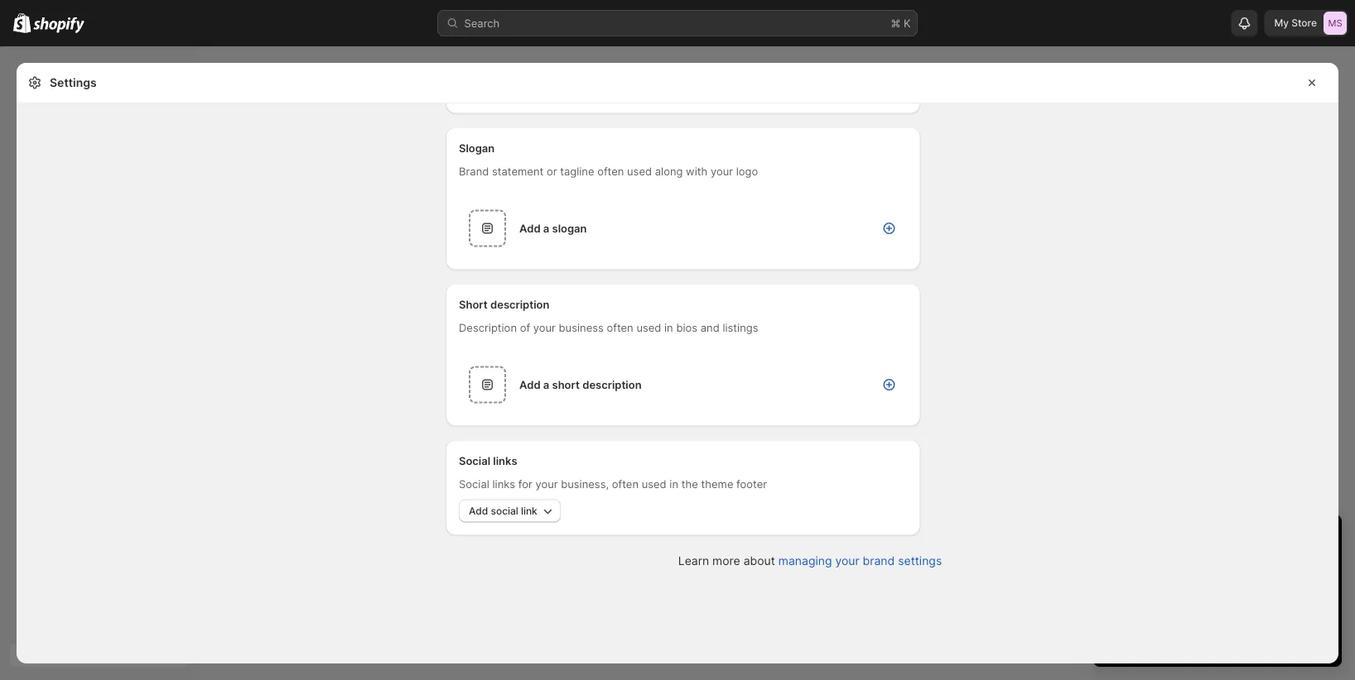 Task type: locate. For each thing, give the bounding box(es) containing it.
links up 'social'
[[493, 455, 517, 468]]

settings
[[50, 76, 97, 90]]

add for add a short description
[[519, 379, 541, 391]]

2 a from the top
[[543, 379, 549, 391]]

0 horizontal spatial shopify image
[[13, 13, 31, 33]]

2 vertical spatial add
[[469, 505, 488, 517]]

search
[[464, 17, 500, 29]]

a left short
[[543, 379, 549, 391]]

1 vertical spatial add
[[519, 379, 541, 391]]

your right for
[[535, 478, 558, 491]]

used for along
[[627, 165, 652, 178]]

0 vertical spatial often
[[597, 165, 624, 178]]

3 days left in your trial element
[[1093, 558, 1342, 668]]

a
[[543, 222, 549, 235], [543, 379, 549, 391]]

in left "bios"
[[664, 322, 673, 335]]

used
[[627, 165, 652, 178], [636, 322, 661, 335], [642, 478, 666, 491]]

often right tagline
[[597, 165, 624, 178]]

0 vertical spatial a
[[543, 222, 549, 235]]

in
[[664, 322, 673, 335], [669, 478, 678, 491]]

1 vertical spatial links
[[492, 478, 515, 491]]

description right short
[[582, 379, 642, 391]]

⌘ k
[[891, 17, 911, 29]]

1 vertical spatial description
[[582, 379, 642, 391]]

your
[[711, 165, 733, 178], [533, 322, 556, 335], [535, 478, 558, 491], [835, 554, 859, 568]]

add social link button
[[459, 500, 561, 523]]

add left the slogan
[[519, 222, 541, 235]]

often right business,
[[612, 478, 639, 491]]

slogan
[[459, 142, 495, 155]]

0 vertical spatial add
[[519, 222, 541, 235]]

add left 'social'
[[469, 505, 488, 517]]

0 horizontal spatial description
[[490, 299, 549, 311]]

social down social links
[[459, 478, 489, 491]]

brand
[[863, 554, 895, 568]]

statement
[[492, 165, 544, 178]]

about
[[743, 554, 775, 568]]

often
[[597, 165, 624, 178], [607, 322, 633, 335], [612, 478, 639, 491]]

tagline
[[560, 165, 594, 178]]

used left "bios"
[[636, 322, 661, 335]]

social links for your business, often used in the theme footer
[[459, 478, 767, 491]]

2 social from the top
[[459, 478, 489, 491]]

a for short
[[543, 379, 549, 391]]

1 social from the top
[[459, 455, 490, 468]]

used left the the
[[642, 478, 666, 491]]

used left along on the top of the page
[[627, 165, 652, 178]]

short description
[[459, 299, 549, 311]]

in left the the
[[669, 478, 678, 491]]

shopify image
[[13, 13, 31, 33], [33, 17, 85, 34]]

social
[[459, 455, 490, 468], [459, 478, 489, 491]]

business
[[559, 322, 604, 335]]

often for tagline
[[597, 165, 624, 178]]

1 vertical spatial a
[[543, 379, 549, 391]]

1 vertical spatial often
[[607, 322, 633, 335]]

and
[[700, 322, 720, 335]]

add left short
[[519, 379, 541, 391]]

social
[[491, 505, 518, 517]]

often for business
[[607, 322, 633, 335]]

description
[[459, 322, 517, 335]]

1 vertical spatial used
[[636, 322, 661, 335]]

social up add social link
[[459, 455, 490, 468]]

0 vertical spatial links
[[493, 455, 517, 468]]

add for add social link
[[469, 505, 488, 517]]

description up of at left
[[490, 299, 549, 311]]

1 vertical spatial social
[[459, 478, 489, 491]]

1 a from the top
[[543, 222, 549, 235]]

links left for
[[492, 478, 515, 491]]

links
[[493, 455, 517, 468], [492, 478, 515, 491]]

or
[[547, 165, 557, 178]]

add a short description
[[519, 379, 642, 391]]

0 vertical spatial in
[[664, 322, 673, 335]]

add
[[519, 222, 541, 235], [519, 379, 541, 391], [469, 505, 488, 517]]

2 vertical spatial used
[[642, 478, 666, 491]]

a left the slogan
[[543, 222, 549, 235]]

0 vertical spatial used
[[627, 165, 652, 178]]

description of your business often used in bios and listings
[[459, 322, 758, 335]]

description
[[490, 299, 549, 311], [582, 379, 642, 391]]

store
[[1291, 17, 1317, 29]]

logo
[[736, 165, 758, 178]]

dialog
[[1345, 63, 1355, 664]]

often right business
[[607, 322, 633, 335]]

0 vertical spatial social
[[459, 455, 490, 468]]

my
[[1274, 17, 1289, 29]]

add inside dropdown button
[[469, 505, 488, 517]]

settings
[[898, 554, 942, 568]]



Task type: vqa. For each thing, say whether or not it's contained in the screenshot.
$4.90
no



Task type: describe. For each thing, give the bounding box(es) containing it.
slogan
[[552, 222, 587, 235]]

k
[[904, 17, 911, 29]]

theme
[[701, 478, 733, 491]]

my store image
[[1324, 12, 1347, 35]]

for
[[518, 478, 532, 491]]

add for add a slogan
[[519, 222, 541, 235]]

business,
[[561, 478, 609, 491]]

add social link
[[469, 505, 537, 517]]

your right with
[[711, 165, 733, 178]]

⌘
[[891, 17, 901, 29]]

bios
[[676, 322, 697, 335]]

add a slogan
[[519, 222, 587, 235]]

links for social links for your business, often used in the theme footer
[[492, 478, 515, 491]]

listings
[[723, 322, 758, 335]]

my store
[[1274, 17, 1317, 29]]

managing
[[778, 554, 832, 568]]

short
[[552, 379, 580, 391]]

social links
[[459, 455, 517, 468]]

learn more about managing your brand settings
[[678, 554, 942, 568]]

learn
[[678, 554, 709, 568]]

brand
[[459, 165, 489, 178]]

social for social links
[[459, 455, 490, 468]]

more
[[712, 554, 740, 568]]

a for slogan
[[543, 222, 549, 235]]

along
[[655, 165, 683, 178]]

your left brand
[[835, 554, 859, 568]]

brand statement or tagline often used along with your logo
[[459, 165, 758, 178]]

1 horizontal spatial shopify image
[[33, 17, 85, 34]]

of
[[520, 322, 530, 335]]

1 vertical spatial in
[[669, 478, 678, 491]]

used for in
[[636, 322, 661, 335]]

link
[[521, 505, 537, 517]]

settings dialog
[[17, 0, 1338, 669]]

social for social links for your business, often used in the theme footer
[[459, 478, 489, 491]]

short
[[459, 299, 488, 311]]

the
[[681, 478, 698, 491]]

2 vertical spatial often
[[612, 478, 639, 491]]

footer
[[736, 478, 767, 491]]

0 vertical spatial description
[[490, 299, 549, 311]]

managing your brand settings link
[[778, 554, 942, 568]]

with
[[686, 165, 708, 178]]

1 horizontal spatial description
[[582, 379, 642, 391]]

your right of at left
[[533, 322, 556, 335]]

links for social links
[[493, 455, 517, 468]]



